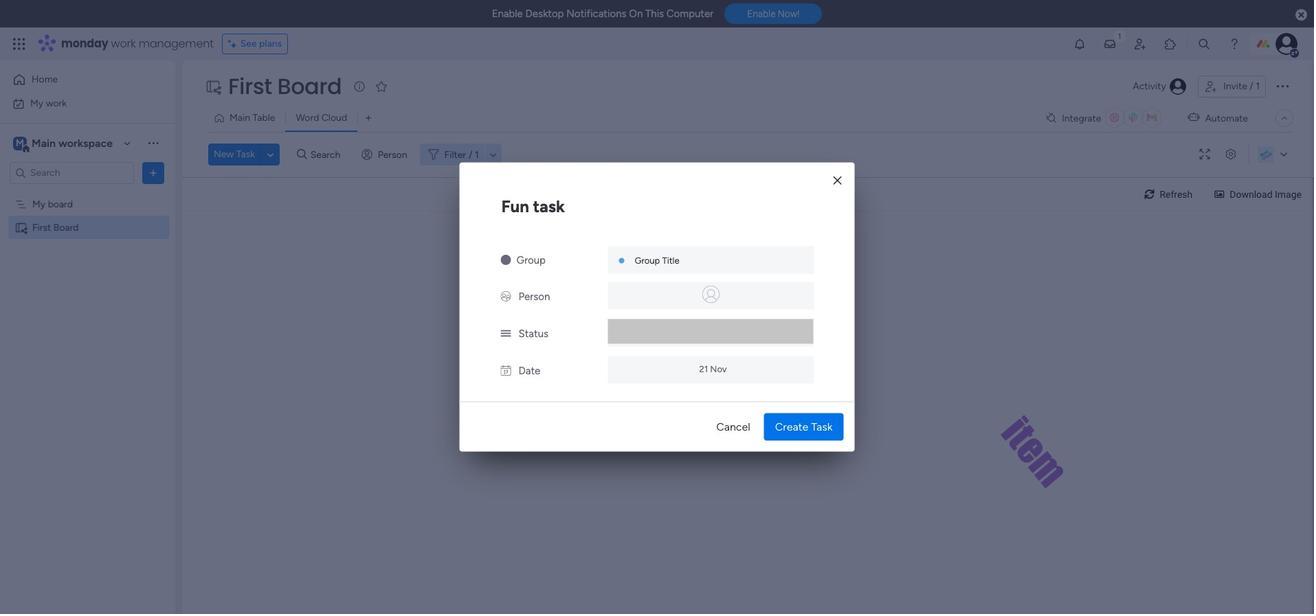 Task type: describe. For each thing, give the bounding box(es) containing it.
my for my work
[[30, 97, 43, 109]]

computer
[[667, 8, 714, 20]]

date
[[519, 365, 541, 377]]

help image
[[1228, 37, 1242, 51]]

v2 search image
[[297, 147, 307, 162]]

see
[[240, 38, 257, 49]]

new task
[[214, 148, 255, 160]]

v2 multiple person column image
[[501, 290, 511, 303]]

group for group title
[[635, 255, 660, 266]]

table
[[253, 112, 275, 124]]

enable for enable desktop notifications on this computer
[[492, 8, 523, 20]]

cancel
[[716, 420, 751, 433]]

person inside fun task dialog
[[519, 290, 550, 303]]

create
[[775, 420, 809, 433]]

title
[[662, 255, 680, 266]]

select product image
[[12, 37, 26, 51]]

notifications
[[567, 8, 627, 20]]

angle down image
[[267, 150, 274, 160]]

cloud
[[322, 112, 347, 124]]

this
[[645, 8, 664, 20]]

v2 status image
[[501, 328, 511, 340]]

dapulse integrations image
[[1046, 113, 1057, 123]]

see plans button
[[222, 34, 288, 54]]

fun task dialog
[[460, 163, 855, 452]]

main table button
[[208, 107, 286, 129]]

main table
[[230, 112, 275, 124]]

enable now! button
[[725, 4, 822, 24]]

status
[[519, 328, 549, 340]]

board
[[48, 198, 73, 210]]

0 horizontal spatial shareable board image
[[14, 221, 27, 234]]

task for new task
[[236, 148, 255, 160]]

jacob simon image
[[1276, 33, 1298, 55]]

work for monday
[[111, 36, 136, 52]]

dapulse date column image
[[501, 365, 511, 377]]

new
[[214, 148, 234, 160]]

person button
[[356, 144, 416, 166]]

1 horizontal spatial shareable board image
[[205, 78, 221, 95]]

fun task
[[501, 196, 565, 216]]

collapse board header image
[[1279, 113, 1290, 124]]

work for my
[[46, 97, 67, 109]]

1 horizontal spatial board
[[277, 71, 342, 102]]

management
[[139, 36, 214, 52]]

1 horizontal spatial first board
[[228, 71, 342, 102]]

person inside popup button
[[378, 149, 407, 161]]

search everything image
[[1198, 37, 1211, 51]]

desktop
[[526, 8, 564, 20]]

my work
[[30, 97, 67, 109]]

my board
[[32, 198, 73, 210]]

autopilot image
[[1188, 109, 1200, 126]]

word
[[296, 112, 319, 124]]

new task button
[[208, 144, 261, 166]]

0 horizontal spatial first
[[32, 222, 51, 233]]

arrow down image
[[485, 146, 502, 163]]



Task type: vqa. For each thing, say whether or not it's contained in the screenshot.
See
yes



Task type: locate. For each thing, give the bounding box(es) containing it.
group right "v2 sun" icon
[[517, 254, 546, 266]]

add view image
[[366, 113, 371, 123]]

/
[[1250, 80, 1254, 92], [469, 149, 473, 161]]

my work button
[[8, 92, 148, 114]]

main right workspace icon
[[32, 136, 56, 150]]

close image
[[833, 175, 842, 186]]

enable for enable now!
[[747, 8, 776, 19]]

0 vertical spatial main
[[230, 112, 250, 124]]

enable inside button
[[747, 8, 776, 19]]

main for main workspace
[[32, 136, 56, 150]]

1 horizontal spatial main
[[230, 112, 250, 124]]

0 vertical spatial shareable board image
[[205, 78, 221, 95]]

invite
[[1224, 80, 1248, 92]]

enable left now!
[[747, 8, 776, 19]]

1 horizontal spatial 1
[[1256, 80, 1260, 92]]

1 vertical spatial shareable board image
[[14, 221, 27, 234]]

1 for invite / 1
[[1256, 80, 1260, 92]]

first up main table
[[228, 71, 272, 102]]

monday work management
[[61, 36, 214, 52]]

invite / 1 button
[[1198, 76, 1266, 98]]

0 vertical spatial first board
[[228, 71, 342, 102]]

1 right invite
[[1256, 80, 1260, 92]]

dapulse close image
[[1296, 8, 1308, 22]]

/ inside button
[[1250, 80, 1254, 92]]

automate
[[1205, 112, 1248, 124]]

group for group
[[517, 254, 546, 266]]

enable left desktop
[[492, 8, 523, 20]]

21 nov
[[699, 364, 727, 374]]

0 horizontal spatial work
[[46, 97, 67, 109]]

filter / 1
[[444, 149, 479, 161]]

0 horizontal spatial /
[[469, 149, 473, 161]]

workspace selection element
[[13, 135, 115, 153]]

first board
[[228, 71, 342, 102], [32, 222, 79, 233]]

0 horizontal spatial board
[[54, 222, 79, 233]]

First Board field
[[225, 71, 345, 102]]

1 horizontal spatial work
[[111, 36, 136, 52]]

activity
[[1133, 80, 1167, 92]]

0 vertical spatial task
[[236, 148, 255, 160]]

main inside workspace selection element
[[32, 136, 56, 150]]

list box
[[0, 190, 175, 425]]

work down home
[[46, 97, 67, 109]]

1 for filter / 1
[[475, 149, 479, 161]]

1 vertical spatial 1
[[475, 149, 479, 161]]

main workspace
[[32, 136, 113, 150]]

group title
[[635, 255, 680, 266]]

1
[[1256, 80, 1260, 92], [475, 149, 479, 161]]

0 vertical spatial first
[[228, 71, 272, 102]]

my inside button
[[30, 97, 43, 109]]

word cloud
[[296, 112, 347, 124]]

v2 sun image
[[501, 254, 511, 266]]

first board down my board
[[32, 222, 79, 233]]

task for create task
[[811, 420, 833, 433]]

my for my board
[[32, 198, 46, 210]]

see plans
[[240, 38, 282, 49]]

plans
[[259, 38, 282, 49]]

apps image
[[1164, 37, 1178, 51]]

1 vertical spatial first
[[32, 222, 51, 233]]

0 vertical spatial board
[[277, 71, 342, 102]]

1 horizontal spatial person
[[519, 290, 550, 303]]

0 horizontal spatial task
[[236, 148, 255, 160]]

1 vertical spatial first board
[[32, 222, 79, 233]]

21
[[699, 364, 708, 374]]

/ right filter
[[469, 149, 473, 161]]

settings image
[[1220, 150, 1242, 160]]

main inside button
[[230, 112, 250, 124]]

0 horizontal spatial first board
[[32, 222, 79, 233]]

1 horizontal spatial /
[[1250, 80, 1254, 92]]

1 horizontal spatial group
[[635, 255, 660, 266]]

enable desktop notifications on this computer
[[492, 8, 714, 20]]

1 horizontal spatial enable
[[747, 8, 776, 19]]

board up word
[[277, 71, 342, 102]]

main
[[230, 112, 250, 124], [32, 136, 56, 150]]

work right monday
[[111, 36, 136, 52]]

inbox image
[[1103, 37, 1117, 51]]

1 image
[[1114, 28, 1126, 44]]

group
[[517, 254, 546, 266], [635, 255, 660, 266]]

on
[[629, 8, 643, 20]]

1 horizontal spatial first
[[228, 71, 272, 102]]

first board up table
[[228, 71, 342, 102]]

/ right invite
[[1250, 80, 1254, 92]]

0 horizontal spatial group
[[517, 254, 546, 266]]

person right v2 multiple person column icon
[[519, 290, 550, 303]]

create task button
[[764, 414, 844, 441]]

shareable board image
[[205, 78, 221, 95], [14, 221, 27, 234]]

task inside "button"
[[811, 420, 833, 433]]

filter
[[444, 149, 466, 161]]

my
[[30, 97, 43, 109], [32, 198, 46, 210]]

open full screen image
[[1194, 150, 1216, 160]]

0 vertical spatial /
[[1250, 80, 1254, 92]]

nov
[[710, 364, 727, 374]]

list box containing my board
[[0, 190, 175, 425]]

board
[[277, 71, 342, 102], [54, 222, 79, 233]]

work inside button
[[46, 97, 67, 109]]

1 vertical spatial board
[[54, 222, 79, 233]]

person
[[378, 149, 407, 161], [519, 290, 550, 303]]

show board description image
[[351, 80, 368, 93]]

word cloud button
[[286, 107, 358, 129]]

1 vertical spatial /
[[469, 149, 473, 161]]

1 vertical spatial task
[[811, 420, 833, 433]]

1 left arrow down icon
[[475, 149, 479, 161]]

0 vertical spatial my
[[30, 97, 43, 109]]

group left title
[[635, 255, 660, 266]]

1 vertical spatial work
[[46, 97, 67, 109]]

0 horizontal spatial main
[[32, 136, 56, 150]]

fun
[[501, 196, 529, 216]]

monday
[[61, 36, 108, 52]]

create task
[[775, 420, 833, 433]]

first board inside 'list box'
[[32, 222, 79, 233]]

main for main table
[[230, 112, 250, 124]]

home
[[32, 74, 58, 85]]

0 vertical spatial 1
[[1256, 80, 1260, 92]]

Search in workspace field
[[29, 165, 115, 181]]

cancel button
[[705, 414, 762, 441]]

task
[[236, 148, 255, 160], [811, 420, 833, 433]]

task inside button
[[236, 148, 255, 160]]

Search field
[[307, 145, 348, 164]]

1 horizontal spatial task
[[811, 420, 833, 433]]

work
[[111, 36, 136, 52], [46, 97, 67, 109]]

my left the "board"
[[32, 198, 46, 210]]

integrate
[[1062, 112, 1102, 124]]

/ for filter
[[469, 149, 473, 161]]

m
[[16, 137, 24, 149]]

invite / 1
[[1224, 80, 1260, 92]]

0 horizontal spatial enable
[[492, 8, 523, 20]]

main left table
[[230, 112, 250, 124]]

0 vertical spatial work
[[111, 36, 136, 52]]

first down my board
[[32, 222, 51, 233]]

now!
[[778, 8, 800, 19]]

0 horizontal spatial person
[[378, 149, 407, 161]]

1 vertical spatial my
[[32, 198, 46, 210]]

1 vertical spatial person
[[519, 290, 550, 303]]

home button
[[8, 69, 148, 91]]

1 vertical spatial main
[[32, 136, 56, 150]]

workspace
[[58, 136, 113, 150]]

0 vertical spatial person
[[378, 149, 407, 161]]

0 horizontal spatial 1
[[475, 149, 479, 161]]

/ for invite
[[1250, 80, 1254, 92]]

notifications image
[[1073, 37, 1087, 51]]

add to favorites image
[[375, 79, 389, 93]]

task right create
[[811, 420, 833, 433]]

1 inside button
[[1256, 80, 1260, 92]]

task
[[533, 196, 565, 216]]

first
[[228, 71, 272, 102], [32, 222, 51, 233]]

activity button
[[1128, 76, 1193, 98]]

person left filter
[[378, 149, 407, 161]]

enable
[[492, 8, 523, 20], [747, 8, 776, 19]]

my down home
[[30, 97, 43, 109]]

task right new
[[236, 148, 255, 160]]

option
[[0, 192, 175, 195]]

enable now!
[[747, 8, 800, 19]]

invite members image
[[1134, 37, 1147, 51]]

board down the "board"
[[54, 222, 79, 233]]

workspace image
[[13, 136, 27, 151]]



